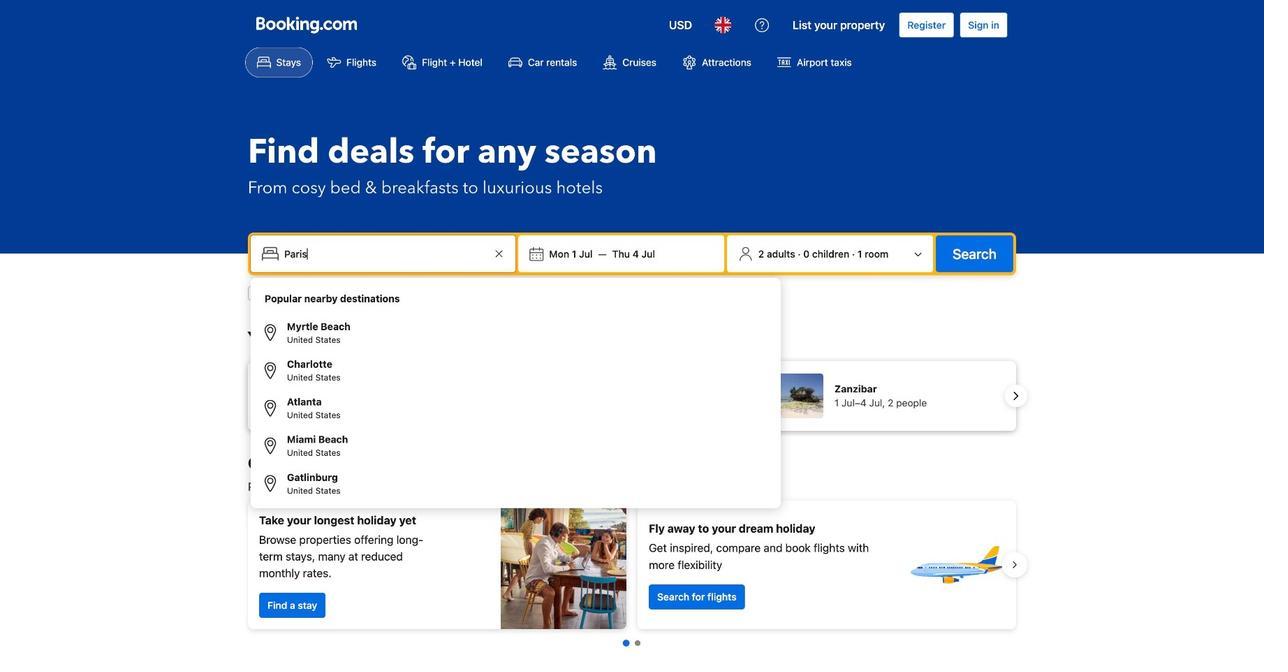 Task type: locate. For each thing, give the bounding box(es) containing it.
progress bar
[[623, 640, 641, 647]]

0 vertical spatial region
[[237, 356, 1028, 437]]

1 vertical spatial region
[[237, 495, 1028, 635]]

take your longest holiday yet image
[[501, 501, 627, 629]]

region
[[237, 356, 1028, 437], [237, 495, 1028, 635]]

group
[[256, 314, 775, 503]]

fly away to your dream holiday image
[[908, 516, 1005, 614]]

list box
[[256, 283, 775, 503]]

booking.com image
[[256, 17, 357, 34]]



Task type: describe. For each thing, give the bounding box(es) containing it.
next image
[[1008, 388, 1025, 405]]

Where are you going? field
[[279, 241, 491, 267]]

1 region from the top
[[237, 356, 1028, 437]]

2 region from the top
[[237, 495, 1028, 635]]



Task type: vqa. For each thing, say whether or not it's contained in the screenshot.
the "Where are you going?" field
yes



